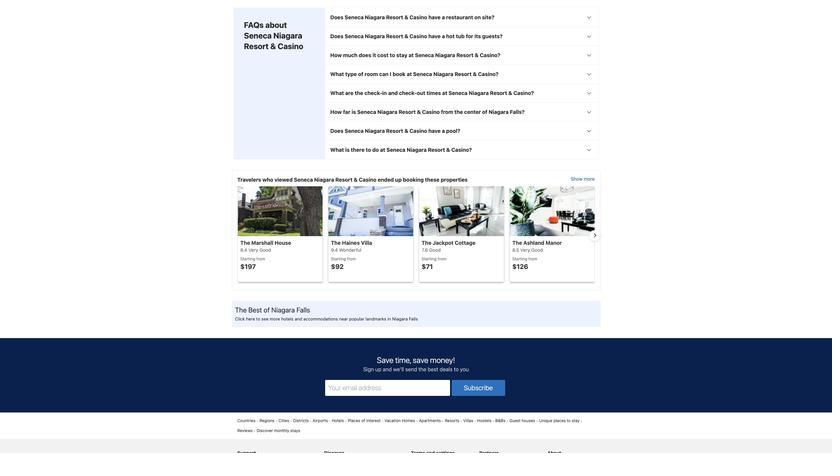 Task type: locate. For each thing, give the bounding box(es) containing it.
resort
[[386, 14, 403, 20], [386, 33, 403, 39], [244, 42, 269, 51], [457, 52, 474, 58], [455, 71, 472, 77], [490, 90, 507, 96], [399, 109, 416, 115], [386, 128, 403, 134], [428, 147, 445, 153], [336, 177, 353, 183]]

in
[[382, 90, 387, 96], [388, 316, 391, 322]]

0 vertical spatial in
[[382, 90, 387, 96]]

the up 8.4 very
[[240, 240, 250, 246]]

the
[[240, 240, 250, 246], [331, 240, 341, 246], [422, 240, 432, 246], [513, 240, 522, 246], [235, 306, 247, 314]]

what are the check-in and check-out times at seneca niagara resort & casino? button
[[325, 84, 599, 102]]

& down about
[[270, 42, 276, 51]]

2 vertical spatial have
[[429, 128, 441, 134]]

0 horizontal spatial more
[[270, 316, 280, 322]]

the inside the marshall house 8.4 very good
[[240, 240, 250, 246]]

0 horizontal spatial stay
[[397, 52, 408, 58]]

2 have from the top
[[429, 33, 441, 39]]

have left restaurant
[[429, 14, 441, 20]]

the for the marshall house
[[240, 240, 250, 246]]

of right type
[[358, 71, 364, 77]]

restaurant
[[446, 14, 473, 20]]

stay right cost
[[397, 52, 408, 58]]

& down how much does it cost to stay at seneca niagara resort & casino? dropdown button
[[473, 71, 477, 77]]

starting up $126
[[513, 257, 528, 262]]

the for the jackpot cottage
[[422, 240, 432, 246]]

how inside dropdown button
[[331, 52, 342, 58]]

0 horizontal spatial good
[[260, 247, 271, 253]]

1 horizontal spatial the
[[419, 367, 427, 373]]

casino down about
[[278, 42, 304, 51]]

3 does from the top
[[331, 128, 344, 134]]

2 what from the top
[[331, 90, 344, 96]]

0 horizontal spatial is
[[345, 147, 350, 153]]

falls?
[[510, 109, 525, 115]]

seneca
[[345, 14, 364, 20], [244, 31, 272, 40], [345, 33, 364, 39], [415, 52, 434, 58], [413, 71, 432, 77], [449, 90, 468, 96], [357, 109, 376, 115], [345, 128, 364, 134], [387, 147, 406, 153], [294, 177, 313, 183]]

how inside dropdown button
[[331, 109, 342, 115]]

up
[[395, 177, 402, 183], [376, 367, 382, 373]]

haines
[[342, 240, 360, 246]]

do
[[373, 147, 379, 153]]

a for pool?
[[442, 128, 445, 134]]

the up 8.5 very
[[513, 240, 522, 246]]

resort inside does seneca niagara resort & casino have a restaurant on site? dropdown button
[[386, 14, 403, 20]]

in down the can
[[382, 90, 387, 96]]

1 starting from the left
[[240, 257, 255, 262]]

3 have from the top
[[429, 128, 441, 134]]

resort inside how far is seneca niagara resort & casino from the center of niagara falls? dropdown button
[[399, 109, 416, 115]]

& up the falls?
[[509, 90, 513, 96]]

2 vertical spatial and
[[383, 367, 392, 373]]

seneca inside faqs about seneca niagara resort & casino
[[244, 31, 272, 40]]

accommodations
[[304, 316, 338, 322]]

b&bs
[[496, 419, 506, 424]]

2 vertical spatial a
[[442, 128, 445, 134]]

starting for $197
[[240, 257, 255, 262]]

0 vertical spatial more
[[584, 176, 595, 182]]

good for $126
[[532, 247, 543, 253]]

up right 'ended'
[[395, 177, 402, 183]]

starting for $71
[[422, 257, 437, 262]]

1 vertical spatial in
[[388, 316, 391, 322]]

houses
[[522, 419, 536, 424]]

starting up $92
[[331, 257, 346, 262]]

from
[[441, 109, 454, 115], [257, 257, 265, 262], [347, 257, 356, 262], [438, 257, 447, 262], [529, 257, 538, 262]]

and
[[388, 90, 398, 96], [295, 316, 302, 322], [383, 367, 392, 373]]

0 vertical spatial have
[[429, 14, 441, 20]]

does
[[359, 52, 372, 58]]

to inside save time, save money! sign up and we'll send the best deals to you
[[454, 367, 459, 373]]

starting inside starting from $71
[[422, 257, 437, 262]]

deals
[[440, 367, 453, 373]]

the down save
[[419, 367, 427, 373]]

and down save
[[383, 367, 392, 373]]

0 vertical spatial and
[[388, 90, 398, 96]]

of inside the best of niagara falls click here to see more hotels and accommodations near popular landmarks in niagara falls
[[264, 306, 270, 314]]

a left the hot
[[442, 33, 445, 39]]

these
[[425, 177, 440, 183]]

of up see
[[264, 306, 270, 314]]

from down the marshall house 8.4 very good
[[257, 257, 265, 262]]

the inside save time, save money! sign up and we'll send the best deals to you
[[419, 367, 427, 373]]

1 vertical spatial what
[[331, 90, 344, 96]]

from for $126
[[529, 257, 538, 262]]

the for the ashland manor
[[513, 240, 522, 246]]

resort inside does seneca niagara resort & casino have a pool? dropdown button
[[386, 128, 403, 134]]

at
[[409, 52, 414, 58], [407, 71, 412, 77], [442, 90, 448, 96], [380, 147, 386, 153]]

up right sign
[[376, 367, 382, 373]]

of
[[358, 71, 364, 77], [483, 109, 488, 115], [264, 306, 270, 314], [362, 419, 365, 424]]

starting inside starting from $92
[[331, 257, 346, 262]]

good down marshall
[[260, 247, 271, 253]]

good
[[260, 247, 271, 253], [532, 247, 543, 253]]

villas link
[[464, 418, 474, 424]]

1 horizontal spatial check-
[[399, 90, 417, 96]]

8.4 very
[[240, 247, 258, 253]]

casino inside dropdown button
[[410, 128, 427, 134]]

1 vertical spatial a
[[442, 33, 445, 39]]

casino inside faqs about seneca niagara resort & casino
[[278, 42, 304, 51]]

of right the center
[[483, 109, 488, 115]]

center
[[465, 109, 481, 115]]

click
[[235, 316, 245, 322]]

starting inside starting from $126
[[513, 257, 528, 262]]

guests?
[[483, 33, 503, 39]]

to left see
[[256, 316, 260, 322]]

casino up how much does it cost to stay at seneca niagara resort & casino?
[[410, 33, 427, 39]]

resort inside how much does it cost to stay at seneca niagara resort & casino? dropdown button
[[457, 52, 474, 58]]

in right landmarks
[[388, 316, 391, 322]]

& down out
[[417, 109, 421, 115]]

1 how from the top
[[331, 52, 342, 58]]

does inside dropdown button
[[331, 128, 344, 134]]

does for does seneca niagara resort & casino have a restaurant on site?
[[331, 14, 344, 20]]

&
[[405, 14, 409, 20], [405, 33, 409, 39], [270, 42, 276, 51], [475, 52, 479, 58], [473, 71, 477, 77], [509, 90, 513, 96], [417, 109, 421, 115], [405, 128, 409, 134], [447, 147, 450, 153], [354, 177, 358, 183]]

stay right places
[[572, 419, 580, 424]]

1 vertical spatial the
[[455, 109, 463, 115]]

1 vertical spatial have
[[429, 33, 441, 39]]

to right cost
[[390, 52, 395, 58]]

more inside show more "link"
[[584, 176, 595, 182]]

to inside what is there to do at seneca niagara resort & casino? dropdown button
[[366, 147, 371, 153]]

2 does from the top
[[331, 33, 344, 39]]

the inside the best of niagara falls click here to see more hotels and accommodations near popular landmarks in niagara falls
[[235, 306, 247, 314]]

does seneca niagara resort & casino have a hot tub for its guests? button
[[325, 27, 599, 46]]

7.6 good
[[422, 247, 441, 253]]

airports link
[[313, 418, 328, 424]]

starting from $126
[[513, 257, 538, 271]]

check- down what type of room can i book at seneca niagara resort & casino?
[[399, 90, 417, 96]]

4 starting from the left
[[513, 257, 528, 262]]

districts link
[[293, 418, 309, 424]]

does seneca niagara resort & casino have a pool? button
[[325, 122, 599, 140]]

a inside dropdown button
[[442, 128, 445, 134]]

& up does seneca niagara resort & casino have a hot tub for its guests?
[[405, 14, 409, 20]]

to left the you
[[454, 367, 459, 373]]

0 vertical spatial falls
[[297, 306, 310, 314]]

of inside save time, save money! footer
[[362, 419, 365, 424]]

the for the haines villa
[[331, 240, 341, 246]]

1 vertical spatial and
[[295, 316, 302, 322]]

region
[[232, 187, 600, 285]]

have inside dropdown button
[[429, 128, 441, 134]]

faqs
[[244, 20, 264, 30]]

0 vertical spatial a
[[442, 14, 445, 20]]

we'll
[[393, 367, 404, 373]]

from inside starting from $197
[[257, 257, 265, 262]]

stay inside save time, save money! footer
[[572, 419, 580, 424]]

of right places
[[362, 419, 365, 424]]

have left the hot
[[429, 33, 441, 39]]

1 vertical spatial up
[[376, 367, 382, 373]]

1 vertical spatial is
[[345, 147, 350, 153]]

casino?
[[480, 52, 501, 58], [478, 71, 499, 77], [514, 90, 534, 96], [452, 147, 472, 153]]

have left pool?
[[429, 128, 441, 134]]

to
[[390, 52, 395, 58], [366, 147, 371, 153], [256, 316, 260, 322], [454, 367, 459, 373], [567, 419, 571, 424]]

to right places
[[567, 419, 571, 424]]

what left are at left
[[331, 90, 344, 96]]

good down "ashland"
[[532, 247, 543, 253]]

how left much
[[331, 52, 342, 58]]

a for restaurant
[[442, 14, 445, 20]]

good inside 'the ashland manor 8.5 very good'
[[532, 247, 543, 253]]

airports
[[313, 419, 328, 424]]

2 check- from the left
[[399, 90, 417, 96]]

starting from $197
[[240, 257, 265, 271]]

0 vertical spatial does
[[331, 14, 344, 20]]

the right are at left
[[355, 90, 363, 96]]

the
[[355, 90, 363, 96], [455, 109, 463, 115], [419, 367, 427, 373]]

guest houses
[[510, 419, 536, 424]]

is inside dropdown button
[[352, 109, 356, 115]]

2 how from the top
[[331, 109, 342, 115]]

more right show
[[584, 176, 595, 182]]

1 vertical spatial does
[[331, 33, 344, 39]]

places of interest link
[[348, 418, 381, 424]]

reviews
[[237, 428, 253, 433]]

times
[[427, 90, 441, 96]]

resort inside what is there to do at seneca niagara resort & casino? dropdown button
[[428, 147, 445, 153]]

& inside dropdown button
[[417, 109, 421, 115]]

near
[[339, 316, 348, 322]]

niagara inside faqs about seneca niagara resort & casino
[[274, 31, 302, 40]]

seneca inside does seneca niagara resort & casino have a pool? dropdown button
[[345, 128, 364, 134]]

1 horizontal spatial is
[[352, 109, 356, 115]]

is right "far"
[[352, 109, 356, 115]]

up inside save time, save money! sign up and we'll send the best deals to you
[[376, 367, 382, 373]]

3 a from the top
[[442, 128, 445, 134]]

travelers
[[237, 177, 261, 183]]

1 horizontal spatial in
[[388, 316, 391, 322]]

2 vertical spatial what
[[331, 147, 344, 153]]

pool?
[[446, 128, 461, 134]]

vacation homes link
[[385, 418, 415, 424]]

is left "there" at the left top of the page
[[345, 147, 350, 153]]

the inside 'the ashland manor 8.5 very good'
[[513, 240, 522, 246]]

from inside starting from $126
[[529, 257, 538, 262]]

2 vertical spatial the
[[419, 367, 427, 373]]

the jackpot cottage 7.6 good
[[422, 240, 476, 253]]

from down 7.6 good
[[438, 257, 447, 262]]

booking
[[403, 177, 424, 183]]

starting up $71
[[422, 257, 437, 262]]

more right see
[[270, 316, 280, 322]]

the up 9.4 wonderful
[[331, 240, 341, 246]]

0 horizontal spatial in
[[382, 90, 387, 96]]

from up pool?
[[441, 109, 454, 115]]

& up the what is there to do at seneca niagara resort & casino?
[[405, 128, 409, 134]]

and down the i
[[388, 90, 398, 96]]

what left "there" at the left top of the page
[[331, 147, 344, 153]]

book
[[393, 71, 406, 77]]

starting from $71
[[422, 257, 447, 271]]

stays
[[291, 428, 300, 433]]

what for what type of room can i book at seneca niagara resort & casino?
[[331, 71, 344, 77]]

1 what from the top
[[331, 71, 344, 77]]

resort inside the what are the check-in and check-out times at seneca niagara resort & casino? dropdown button
[[490, 90, 507, 96]]

2 good from the left
[[532, 247, 543, 253]]

the inside the jackpot cottage 7.6 good
[[422, 240, 432, 246]]

from inside starting from $92
[[347, 257, 356, 262]]

casino? up the falls?
[[514, 90, 534, 96]]

jackpot
[[433, 240, 454, 246]]

casino down how far is seneca niagara resort & casino from the center of niagara falls?
[[410, 128, 427, 134]]

does for does seneca niagara resort & casino have a hot tub for its guests?
[[331, 33, 344, 39]]

0 horizontal spatial the
[[355, 90, 363, 96]]

1 have from the top
[[429, 14, 441, 20]]

interest
[[367, 419, 381, 424]]

0 vertical spatial how
[[331, 52, 342, 58]]

2 starting from the left
[[331, 257, 346, 262]]

2 vertical spatial does
[[331, 128, 344, 134]]

places
[[348, 419, 360, 424]]

the inside dropdown button
[[455, 109, 463, 115]]

& down "does seneca niagara resort & casino have a restaurant on site?"
[[405, 33, 409, 39]]

0 horizontal spatial up
[[376, 367, 382, 373]]

1 a from the top
[[442, 14, 445, 20]]

how much does it cost to stay at seneca niagara resort & casino?
[[331, 52, 501, 58]]

from down 'the ashland manor 8.5 very good'
[[529, 257, 538, 262]]

at right book on the top left of page
[[407, 71, 412, 77]]

1 vertical spatial more
[[270, 316, 280, 322]]

the up click
[[235, 306, 247, 314]]

there
[[351, 147, 365, 153]]

regions link
[[260, 418, 275, 424]]

Your email address email field
[[325, 380, 450, 396]]

1 vertical spatial how
[[331, 109, 342, 115]]

the left the center
[[455, 109, 463, 115]]

1 good from the left
[[260, 247, 271, 253]]

what
[[331, 71, 344, 77], [331, 90, 344, 96], [331, 147, 344, 153]]

0 vertical spatial the
[[355, 90, 363, 96]]

have
[[429, 14, 441, 20], [429, 33, 441, 39], [429, 128, 441, 134]]

starting inside starting from $197
[[240, 257, 255, 262]]

check- down the room
[[365, 90, 382, 96]]

good inside the marshall house 8.4 very good
[[260, 247, 271, 253]]

faqs about seneca niagara resort & casino
[[244, 20, 304, 51]]

1 horizontal spatial good
[[532, 247, 543, 253]]

starting up $197
[[240, 257, 255, 262]]

1 horizontal spatial up
[[395, 177, 402, 183]]

have for restaurant
[[429, 14, 441, 20]]

and right hotels
[[295, 316, 302, 322]]

to left do
[[366, 147, 371, 153]]

a left pool?
[[442, 128, 445, 134]]

hotels link
[[332, 418, 344, 424]]

a left restaurant
[[442, 14, 445, 20]]

3 starting from the left
[[422, 257, 437, 262]]

casino down what are the check-in and check-out times at seneca niagara resort & casino?
[[422, 109, 440, 115]]

0 vertical spatial what
[[331, 71, 344, 77]]

can
[[380, 71, 389, 77]]

0 horizontal spatial check-
[[365, 90, 382, 96]]

1 vertical spatial stay
[[572, 419, 580, 424]]

1 horizontal spatial more
[[584, 176, 595, 182]]

manor
[[546, 240, 562, 246]]

3 what from the top
[[331, 147, 344, 153]]

0 vertical spatial stay
[[397, 52, 408, 58]]

1 does from the top
[[331, 14, 344, 20]]

1 vertical spatial falls
[[409, 316, 418, 322]]

check-
[[365, 90, 382, 96], [399, 90, 417, 96]]

what left type
[[331, 71, 344, 77]]

how
[[331, 52, 342, 58], [331, 109, 342, 115]]

the inside dropdown button
[[355, 90, 363, 96]]

what for what is there to do at seneca niagara resort & casino?
[[331, 147, 344, 153]]

best
[[249, 306, 262, 314]]

how left "far"
[[331, 109, 342, 115]]

here
[[246, 316, 255, 322]]

from inside starting from $71
[[438, 257, 447, 262]]

the inside the haines villa 9.4 wonderful
[[331, 240, 341, 246]]

does seneca niagara resort & casino have a restaurant on site?
[[331, 14, 495, 20]]

the for money!
[[419, 367, 427, 373]]

how far is seneca niagara resort & casino from the center of niagara falls?
[[331, 109, 525, 115]]

0 vertical spatial is
[[352, 109, 356, 115]]

good for $197
[[260, 247, 271, 253]]

1 horizontal spatial stay
[[572, 419, 580, 424]]

the up 7.6 good
[[422, 240, 432, 246]]

from down 9.4 wonderful
[[347, 257, 356, 262]]

2 a from the top
[[442, 33, 445, 39]]

2 horizontal spatial the
[[455, 109, 463, 115]]

& down "there" at the left top of the page
[[354, 177, 358, 183]]

9.4 wonderful
[[331, 247, 362, 253]]



Task type: describe. For each thing, give the bounding box(es) containing it.
villa
[[361, 240, 372, 246]]

resort inside what type of room can i book at seneca niagara resort & casino? dropdown button
[[455, 71, 472, 77]]

starting from $92
[[331, 257, 356, 271]]

subscribe
[[464, 384, 493, 392]]

vacation
[[385, 419, 401, 424]]

cities link
[[279, 418, 289, 424]]

casino? down guests? in the top of the page
[[480, 52, 501, 58]]

casino left 'ended'
[[359, 177, 377, 183]]

districts
[[293, 419, 309, 424]]

unique
[[540, 419, 553, 424]]

in inside dropdown button
[[382, 90, 387, 96]]

to inside how much does it cost to stay at seneca niagara resort & casino? dropdown button
[[390, 52, 395, 58]]

starting for $126
[[513, 257, 528, 262]]

to inside "unique places to stay" link
[[567, 419, 571, 424]]

far
[[343, 109, 351, 115]]

at right do
[[380, 147, 386, 153]]

and inside the best of niagara falls click here to see more hotels and accommodations near popular landmarks in niagara falls
[[295, 316, 302, 322]]

hotels
[[332, 419, 344, 424]]

homes
[[402, 419, 415, 424]]

casino? down how much does it cost to stay at seneca niagara resort & casino? dropdown button
[[478, 71, 499, 77]]

save
[[413, 356, 429, 365]]

1 check- from the left
[[365, 90, 382, 96]]

subscribe button
[[452, 380, 506, 396]]

vacation homes
[[385, 419, 415, 424]]

more inside the best of niagara falls click here to see more hotels and accommodations near popular landmarks in niagara falls
[[270, 316, 280, 322]]

to inside the best of niagara falls click here to see more hotels and accommodations near popular landmarks in niagara falls
[[256, 316, 260, 322]]

resorts link
[[445, 418, 460, 424]]

are
[[345, 90, 354, 96]]

about
[[266, 20, 287, 30]]

and inside save time, save money! sign up and we'll send the best deals to you
[[383, 367, 392, 373]]

i
[[390, 71, 392, 77]]

much
[[343, 52, 358, 58]]

reviews link
[[237, 428, 253, 434]]

on
[[475, 14, 481, 20]]

how much does it cost to stay at seneca niagara resort & casino? button
[[325, 46, 599, 65]]

at right times
[[442, 90, 448, 96]]

a for hot
[[442, 33, 445, 39]]

& down pool?
[[447, 147, 450, 153]]

how for how much does it cost to stay at seneca niagara resort & casino?
[[331, 52, 342, 58]]

its
[[475, 33, 481, 39]]

seneca inside how far is seneca niagara resort & casino from the center of niagara falls? dropdown button
[[357, 109, 376, 115]]

send
[[406, 367, 417, 373]]

and inside dropdown button
[[388, 90, 398, 96]]

discover monthly stays link
[[257, 428, 300, 434]]

countries
[[237, 419, 256, 424]]

region containing $197
[[232, 187, 600, 285]]

how for how far is seneca niagara resort & casino from the center of niagara falls?
[[331, 109, 342, 115]]

starting for $92
[[331, 257, 346, 262]]

casino up does seneca niagara resort & casino have a hot tub for its guests?
[[410, 14, 427, 20]]

seneca inside does seneca niagara resort & casino have a restaurant on site? dropdown button
[[345, 14, 364, 20]]

at up what type of room can i book at seneca niagara resort & casino?
[[409, 52, 414, 58]]

of inside dropdown button
[[483, 109, 488, 115]]

from inside how far is seneca niagara resort & casino from the center of niagara falls? dropdown button
[[441, 109, 454, 115]]

hostels
[[477, 419, 492, 424]]

8.5 very
[[513, 247, 530, 253]]

save
[[377, 356, 394, 365]]

money!
[[430, 356, 455, 365]]

& inside faqs about seneca niagara resort & casino
[[270, 42, 276, 51]]

what are the check-in and check-out times at seneca niagara resort & casino?
[[331, 90, 534, 96]]

the for seneca
[[455, 109, 463, 115]]

seneca inside 'does seneca niagara resort & casino have a hot tub for its guests?' dropdown button
[[345, 33, 364, 39]]

travelers who viewed seneca niagara resort & casino ended up booking these properties
[[237, 177, 468, 183]]

villas
[[464, 419, 474, 424]]

discover
[[257, 428, 273, 433]]

time,
[[395, 356, 411, 365]]

of inside dropdown button
[[358, 71, 364, 77]]

what for what are the check-in and check-out times at seneca niagara resort & casino?
[[331, 90, 344, 96]]

who
[[263, 177, 273, 183]]

ashland
[[524, 240, 545, 246]]

hotels
[[281, 316, 294, 322]]

& inside dropdown button
[[405, 128, 409, 134]]

seneca inside what is there to do at seneca niagara resort & casino? dropdown button
[[387, 147, 406, 153]]

hostels link
[[477, 418, 492, 424]]

apartments link
[[419, 418, 441, 424]]

does seneca niagara resort & casino have a pool?
[[331, 128, 461, 134]]

room
[[365, 71, 378, 77]]

type
[[345, 71, 357, 77]]

the for the best of niagara falls
[[235, 306, 247, 314]]

viewed
[[275, 177, 293, 183]]

seneca inside the what are the check-in and check-out times at seneca niagara resort & casino? dropdown button
[[449, 90, 468, 96]]

$92
[[331, 263, 344, 271]]

casino inside dropdown button
[[422, 109, 440, 115]]

sign
[[364, 367, 374, 373]]

house
[[275, 240, 291, 246]]

the best of niagara falls click here to see more hotels and accommodations near popular landmarks in niagara falls
[[235, 306, 418, 322]]

stay inside dropdown button
[[397, 52, 408, 58]]

0 vertical spatial up
[[395, 177, 402, 183]]

the marshall house 8.4 very good
[[240, 240, 291, 253]]

seneca inside how much does it cost to stay at seneca niagara resort & casino? dropdown button
[[415, 52, 434, 58]]

in inside the best of niagara falls click here to see more hotels and accommodations near popular landmarks in niagara falls
[[388, 316, 391, 322]]

resort inside faqs about seneca niagara resort & casino
[[244, 42, 269, 51]]

popular
[[349, 316, 365, 322]]

save time, save money! sign up and we'll send the best deals to you
[[364, 356, 469, 373]]

$126
[[513, 263, 529, 271]]

properties
[[441, 177, 468, 183]]

from for $197
[[257, 257, 265, 262]]

regions
[[260, 419, 275, 424]]

resorts
[[445, 419, 460, 424]]

is inside dropdown button
[[345, 147, 350, 153]]

what is there to do at seneca niagara resort & casino?
[[331, 147, 472, 153]]

best
[[428, 367, 439, 373]]

site?
[[482, 14, 495, 20]]

casino? down does seneca niagara resort & casino have a pool? dropdown button on the top of page
[[452, 147, 472, 153]]

discover monthly stays
[[257, 428, 300, 433]]

does for does seneca niagara resort & casino have a pool?
[[331, 128, 344, 134]]

& down its
[[475, 52, 479, 58]]

hot
[[446, 33, 455, 39]]

niagara inside dropdown button
[[365, 128, 385, 134]]

ended
[[378, 177, 394, 183]]

the ashland manor 8.5 very good
[[513, 240, 562, 253]]

have for pool?
[[429, 128, 441, 134]]

show more link
[[571, 176, 595, 184]]

resort inside 'does seneca niagara resort & casino have a hot tub for its guests?' dropdown button
[[386, 33, 403, 39]]

0 horizontal spatial falls
[[297, 306, 310, 314]]

1 horizontal spatial falls
[[409, 316, 418, 322]]

apartments
[[419, 419, 441, 424]]

monthly
[[274, 428, 289, 433]]

from for $92
[[347, 257, 356, 262]]

have for hot
[[429, 33, 441, 39]]

out
[[417, 90, 426, 96]]

save time, save money! footer
[[0, 338, 833, 453]]

from for $71
[[438, 257, 447, 262]]

seneca inside what type of room can i book at seneca niagara resort & casino? dropdown button
[[413, 71, 432, 77]]

guest
[[510, 419, 521, 424]]

$71
[[422, 263, 433, 271]]

b&bs link
[[496, 418, 506, 424]]

countries link
[[237, 418, 256, 424]]

does seneca niagara resort & casino have a restaurant on site? button
[[325, 8, 599, 27]]

what type of room can i book at seneca niagara resort & casino? button
[[325, 65, 599, 83]]

what is there to do at seneca niagara resort & casino? button
[[325, 141, 599, 159]]

you
[[460, 367, 469, 373]]

accordion control element
[[325, 8, 599, 160]]



Task type: vqa. For each thing, say whether or not it's contained in the screenshot.
rightmost 'Falls'
yes



